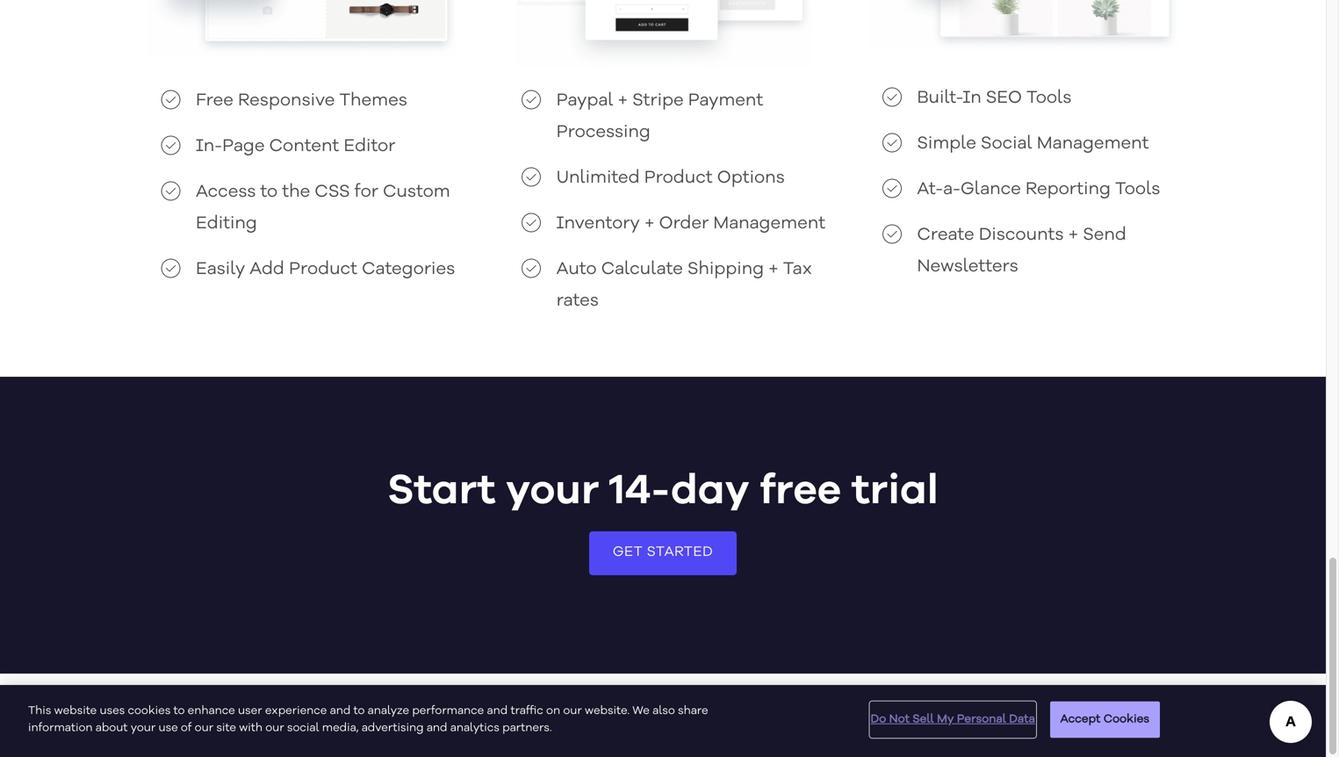 Task type: describe. For each thing, give the bounding box(es) containing it.
free
[[760, 470, 842, 512]]

social
[[981, 135, 1033, 153]]

78730
[[1143, 693, 1178, 707]]

2 horizontal spatial our
[[563, 705, 582, 717]]

ste
[[1043, 693, 1061, 707]]

calculate
[[601, 261, 683, 278]]

cookies
[[1104, 714, 1150, 725]]

built-in seo tools
[[917, 90, 1072, 107]]

llc.
[[883, 693, 907, 707]]

glance
[[961, 181, 1022, 199]]

also
[[653, 705, 675, 717]]

free
[[196, 92, 234, 110]]

auto
[[557, 261, 597, 278]]

css
[[315, 184, 350, 201]]

payment
[[688, 92, 764, 110]]

with
[[239, 723, 263, 734]]

do not sell my personal data button
[[871, 703, 1036, 737]]

n.a.,
[[969, 719, 995, 734]]

a
[[765, 719, 772, 734]]

access to the css for custom editing
[[196, 184, 450, 233]]

built-
[[917, 90, 963, 107]]

send
[[1083, 227, 1127, 244]]

day
[[671, 470, 750, 512]]

inventory
[[557, 215, 640, 233]]

shipping
[[688, 261, 764, 278]]

on
[[546, 705, 561, 717]]

seo
[[986, 90, 1022, 107]]

is
[[753, 719, 762, 734]]

the
[[282, 184, 310, 201]]

concord,
[[998, 719, 1046, 734]]

social
[[287, 723, 319, 734]]

wells
[[869, 719, 899, 734]]

share
[[678, 705, 709, 717]]

1 horizontal spatial of
[[855, 719, 866, 734]]

use
[[159, 723, 178, 734]]

responsive
[[238, 92, 335, 110]]

pkwy
[[1011, 693, 1040, 707]]

analyze
[[368, 705, 409, 717]]

do
[[871, 714, 887, 725]]

this
[[28, 705, 51, 717]]

1 horizontal spatial your
[[506, 470, 600, 512]]

bridge
[[941, 693, 976, 707]]

in-page content editor
[[196, 138, 396, 156]]

get
[[613, 546, 643, 560]]

registered
[[775, 719, 830, 734]]

start
[[388, 470, 496, 512]]

of inside the this website uses cookies to enhance user experience and to analyze performance and traffic on our website. we also share information about your use of our site with our social media, advertising and analytics partners.
[[181, 723, 192, 734]]

terms of service
[[1162, 719, 1254, 734]]

trial
[[852, 470, 939, 512]]

order
[[659, 215, 709, 233]]

+ inside auto calculate shipping + tax rates
[[769, 261, 779, 278]]

do not sell my personal data
[[871, 714, 1036, 725]]

custom
[[383, 184, 450, 201]]

get started
[[613, 546, 714, 560]]

0 horizontal spatial and
[[330, 705, 351, 717]]

terms of service link
[[1162, 719, 1254, 734]]

media,
[[322, 723, 359, 734]]

accept
[[1061, 714, 1101, 725]]

unlimited
[[557, 170, 640, 187]]

volusion
[[702, 719, 750, 734]]

simple
[[917, 135, 977, 153]]

reporting
[[1026, 181, 1111, 199]]

iso
[[833, 719, 852, 734]]

united
[[1181, 693, 1216, 707]]

privacy alert dialog
[[0, 685, 1326, 757]]

add
[[250, 261, 285, 278]]

enhance
[[188, 705, 235, 717]]

0 horizontal spatial to
[[174, 705, 185, 717]]

bank,
[[936, 719, 966, 734]]

inventory + order management
[[557, 215, 826, 233]]

create
[[917, 227, 975, 244]]

sell
[[913, 714, 934, 725]]



Task type: vqa. For each thing, say whether or not it's contained in the screenshot.
performance
yes



Task type: locate. For each thing, give the bounding box(es) containing it.
tools up send
[[1116, 181, 1161, 199]]

14-
[[610, 470, 671, 512]]

| right ca
[[1068, 719, 1071, 734]]

+ left tax
[[769, 261, 779, 278]]

0 vertical spatial your
[[506, 470, 600, 512]]

easily add product categories
[[196, 261, 455, 278]]

rates
[[557, 293, 599, 310]]

site
[[216, 723, 236, 734]]

1 vertical spatial tools
[[1116, 181, 1161, 199]]

performance
[[412, 705, 484, 717]]

1 horizontal spatial |
[[1153, 719, 1156, 734]]

about
[[96, 723, 128, 734]]

a-
[[944, 181, 961, 199]]

ca
[[1049, 719, 1065, 734]]

partners.
[[503, 723, 552, 734]]

my
[[937, 714, 954, 725]]

+ inside the paypal + stripe payment processing
[[618, 92, 628, 110]]

©
[[787, 693, 797, 707]]

0 vertical spatial product
[[644, 170, 713, 187]]

+ left stripe
[[618, 92, 628, 110]]

tx
[[1125, 693, 1140, 707]]

auto calculate shipping + tax rates
[[557, 261, 813, 310]]

0 vertical spatial management
[[1037, 135, 1150, 153]]

states
[[1219, 693, 1254, 707]]

data
[[1010, 714, 1036, 725]]

your inside the this website uses cookies to enhance user experience and to analyze performance and traffic on our website. we also share information about your use of our site with our social media, advertising and analytics partners.
[[131, 723, 156, 734]]

+ inside create discounts + send newsletters
[[1069, 227, 1079, 244]]

user
[[238, 705, 262, 717]]

and up media,
[[330, 705, 351, 717]]

product right add
[[289, 261, 358, 278]]

at-a-glance reporting tools
[[917, 181, 1161, 199]]

traffic
[[511, 705, 544, 717]]

categories
[[362, 261, 455, 278]]

advertising
[[362, 723, 424, 734]]

+ left send
[[1069, 227, 1079, 244]]

start your 14-day free trial
[[388, 470, 939, 512]]

paypal
[[557, 92, 614, 110]]

1 | from the left
[[1068, 719, 1071, 734]]

experience
[[265, 705, 327, 717]]

1 vertical spatial your
[[131, 723, 156, 734]]

at-
[[917, 181, 944, 199]]

+ left order
[[645, 215, 655, 233]]

2 | from the left
[[1153, 719, 1156, 734]]

access
[[196, 184, 256, 201]]

to inside access to the css for custom editing
[[260, 184, 278, 201]]

0 horizontal spatial tools
[[1027, 90, 1072, 107]]

analytics
[[450, 723, 500, 734]]

point
[[979, 693, 1008, 707]]

easily
[[196, 261, 245, 278]]

started
[[647, 546, 714, 560]]

to left the
[[260, 184, 278, 201]]

your
[[506, 470, 600, 512], [131, 723, 156, 734]]

|
[[1068, 719, 1071, 734], [1153, 719, 1156, 734]]

product
[[644, 170, 713, 187], [289, 261, 358, 278]]

0 horizontal spatial management
[[714, 215, 826, 233]]

1 horizontal spatial and
[[427, 723, 448, 734]]

discounts
[[979, 227, 1064, 244]]

to
[[260, 184, 278, 201], [174, 705, 185, 717], [354, 705, 365, 717]]

management up reporting
[[1037, 135, 1150, 153]]

accept cookies
[[1061, 714, 1150, 725]]

0 vertical spatial tools
[[1027, 90, 1072, 107]]

to up media,
[[354, 705, 365, 717]]

to up use
[[174, 705, 185, 717]]

website
[[54, 705, 97, 717]]

2 horizontal spatial and
[[487, 705, 508, 717]]

our down enhance
[[195, 723, 214, 734]]

and up analytics
[[487, 705, 508, 717]]

1 vertical spatial management
[[714, 215, 826, 233]]

0 horizontal spatial your
[[131, 723, 156, 734]]

not
[[890, 714, 910, 725]]

volusion logo image
[[73, 703, 173, 724]]

create discounts + send newsletters
[[917, 227, 1127, 276]]

volusion,
[[830, 693, 880, 707]]

our right with
[[265, 723, 284, 734]]

uses
[[100, 705, 125, 717]]

1 vertical spatial product
[[289, 261, 358, 278]]

newsletters
[[917, 258, 1019, 276]]

website.
[[585, 705, 630, 717]]

product up order
[[644, 170, 713, 187]]

editor
[[344, 138, 396, 156]]

themes
[[339, 92, 407, 110]]

tools right seo
[[1027, 90, 1072, 107]]

125
[[1064, 693, 1084, 707]]

our
[[563, 705, 582, 717], [195, 723, 214, 734], [265, 723, 284, 734]]

0 horizontal spatial of
[[181, 723, 192, 734]]

2 horizontal spatial to
[[354, 705, 365, 717]]

volusion is a registered iso of wells fargo bank, n.a., concord, ca | privacy policy | terms of service
[[702, 719, 1254, 734]]

your left 14-
[[506, 470, 600, 512]]

1 horizontal spatial management
[[1037, 135, 1150, 153]]

privacy policy
[[1074, 719, 1150, 734]]

of right iso
[[855, 719, 866, 734]]

our right "on"
[[563, 705, 582, 717]]

processing
[[557, 124, 651, 141]]

unlimited product options
[[557, 170, 785, 187]]

for
[[355, 184, 379, 201]]

and down performance
[[427, 723, 448, 734]]

| down 78730
[[1153, 719, 1156, 734]]

1 horizontal spatial to
[[260, 184, 278, 201]]

1 horizontal spatial product
[[644, 170, 713, 187]]

page
[[222, 138, 265, 156]]

0 horizontal spatial product
[[289, 261, 358, 278]]

© 2023 volusion, llc. 6504 bridge point pkwy ste 125 austin tx 78730 united states
[[787, 693, 1254, 707]]

information
[[28, 723, 93, 734]]

simple social management
[[917, 135, 1150, 153]]

6504
[[910, 693, 938, 707]]

free responsive themes
[[196, 92, 407, 110]]

1 horizontal spatial our
[[265, 723, 284, 734]]

get started link
[[590, 531, 737, 575]]

privacy policy link
[[1074, 719, 1150, 734]]

2023
[[800, 693, 827, 707]]

editing
[[196, 215, 257, 233]]

fargo
[[902, 719, 933, 734]]

accept cookies button
[[1051, 702, 1160, 738]]

of
[[855, 719, 866, 734], [181, 723, 192, 734]]

1 horizontal spatial tools
[[1116, 181, 1161, 199]]

0 horizontal spatial our
[[195, 723, 214, 734]]

options
[[717, 170, 785, 187]]

content
[[269, 138, 339, 156]]

tax
[[783, 261, 813, 278]]

we
[[633, 705, 650, 717]]

0 horizontal spatial |
[[1068, 719, 1071, 734]]

of right use
[[181, 723, 192, 734]]

austin
[[1087, 693, 1122, 707]]

this website uses cookies to enhance user experience and to analyze performance and traffic on our website. we also share information about your use of our site with our social media, advertising and analytics partners.
[[28, 705, 709, 734]]

paypal + stripe payment processing
[[557, 92, 764, 141]]

your down cookies
[[131, 723, 156, 734]]

management down options
[[714, 215, 826, 233]]



